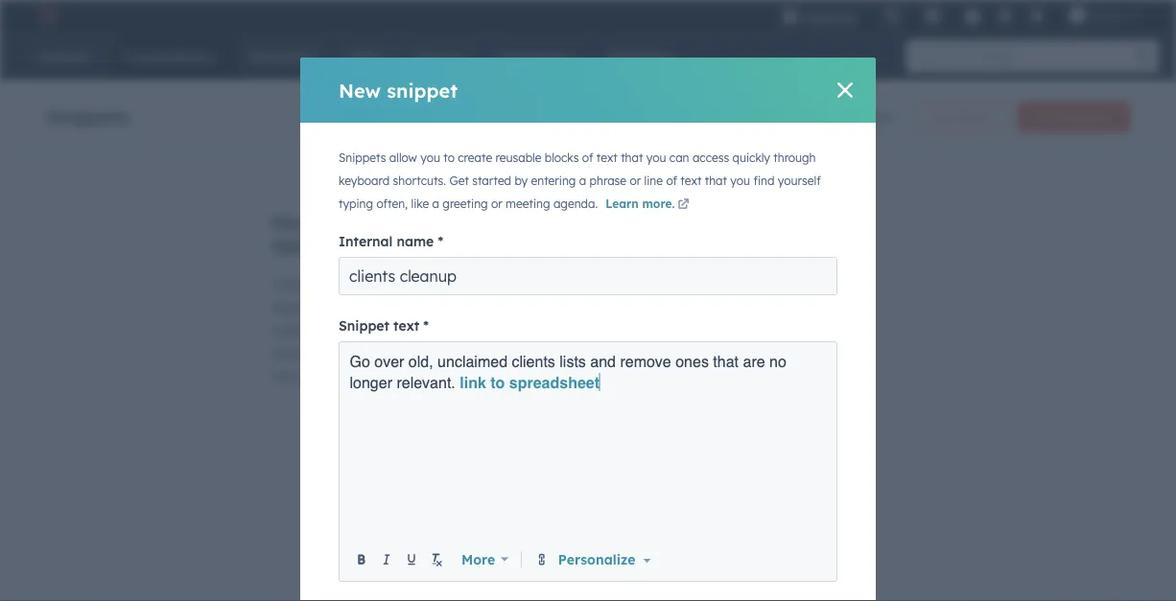 Task type: vqa. For each thing, say whether or not it's contained in the screenshot.
grid view icon
no



Task type: describe. For each thing, give the bounding box(es) containing it.
spreadsheet
[[510, 374, 600, 392]]

having
[[458, 346, 501, 362]]

over inside "create shortcuts to your most common responses in emails sent to prospects and notes logged in your crm. quickly send emails and log notes without having to type the same thing over and over."
[[370, 369, 398, 385]]

old,
[[409, 353, 434, 371]]

1 horizontal spatial text
[[597, 151, 618, 165]]

and inside save time writing emails and taking notes
[[516, 210, 553, 234]]

2 vertical spatial text
[[394, 318, 420, 335]]

through
[[774, 151, 816, 165]]

close image
[[838, 83, 853, 98]]

funky
[[1090, 7, 1123, 23]]

0 horizontal spatial in
[[339, 299, 350, 316]]

remove
[[621, 353, 672, 371]]

time
[[324, 210, 367, 234]]

keyboard
[[339, 174, 390, 188]]

emails inside save time writing emails and taking notes
[[447, 210, 510, 234]]

more
[[462, 551, 495, 568]]

the
[[272, 369, 292, 385]]

to right shortcuts
[[380, 276, 394, 293]]

notes inside save time writing emails and taking notes
[[340, 234, 392, 258]]

no
[[770, 353, 787, 371]]

create shortcuts to your most common responses in emails sent to prospects and notes logged in your crm. quickly send emails and log notes without having to type the same thing over and over.
[[272, 276, 549, 385]]

learn
[[606, 197, 639, 211]]

link opens in a new window image
[[678, 200, 690, 211]]

snippets banner
[[46, 96, 1131, 132]]

2 horizontal spatial text
[[681, 174, 702, 188]]

5
[[832, 108, 840, 125]]

1 vertical spatial notes
[[272, 323, 306, 339]]

get
[[450, 174, 469, 188]]

by
[[515, 174, 528, 188]]

1 vertical spatial a
[[432, 197, 440, 211]]

prospects
[[446, 299, 508, 316]]

0 of 5 created
[[804, 108, 892, 125]]

same
[[296, 369, 330, 385]]

taking
[[272, 234, 334, 258]]

line
[[645, 174, 663, 188]]

shortcuts
[[318, 276, 377, 293]]

to down send on the bottom of the page
[[504, 346, 517, 362]]

menu containing funky
[[769, 0, 1154, 31]]

allow
[[390, 151, 417, 165]]

yourself
[[778, 174, 821, 188]]

are
[[743, 353, 766, 371]]

send
[[491, 323, 521, 339]]

snippet
[[339, 318, 390, 335]]

upgrade image
[[782, 9, 799, 26]]

responses
[[272, 299, 335, 316]]

settings link
[[993, 5, 1017, 25]]

help image
[[965, 9, 982, 26]]

writing
[[373, 210, 441, 234]]

go over old, unclaimed clients lists and remove ones that are no longer relevant.
[[350, 353, 791, 392]]

create for create snippet
[[1035, 110, 1071, 124]]

reusable
[[496, 151, 542, 165]]

over inside go over old, unclaimed clients lists and remove ones that are no longer relevant.
[[375, 353, 405, 371]]

crm.
[[405, 323, 437, 339]]

new folder
[[932, 110, 991, 124]]

go
[[350, 353, 370, 371]]

new snippet
[[339, 78, 458, 102]]

lists
[[560, 353, 586, 371]]

snippets for snippets
[[46, 104, 130, 128]]

log
[[345, 346, 364, 362]]

link to spreadsheet
[[460, 374, 600, 392]]

without
[[406, 346, 454, 362]]

name
[[397, 233, 434, 250]]

notifications image
[[1029, 9, 1046, 26]]

funky button
[[1058, 0, 1152, 31]]

notifications button
[[1021, 0, 1054, 31]]

agenda.
[[554, 197, 598, 211]]

relevant.
[[397, 374, 456, 392]]

new folder button
[[915, 102, 1007, 132]]

new for new snippet
[[339, 78, 381, 102]]

2 vertical spatial notes
[[368, 346, 403, 362]]

internal
[[339, 233, 393, 250]]

shortcuts.
[[393, 174, 446, 188]]

find
[[754, 174, 775, 188]]

help button
[[957, 0, 990, 31]]

to inside snippets allow you to create reusable blocks of text that you can access quickly through keyboard shortcuts. get started by entering a phrase or line of text that you find yourself typing often, like a greeting or meeting agenda.
[[444, 151, 455, 165]]

personalize button
[[555, 550, 655, 571]]

link opens in a new window image
[[678, 197, 690, 214]]

hubspot link
[[23, 4, 72, 27]]

clients
[[512, 353, 556, 371]]

settings image
[[997, 8, 1014, 25]]

hubspot image
[[35, 4, 58, 27]]

link
[[460, 374, 486, 392]]

snippet text
[[339, 318, 420, 335]]

1 vertical spatial of
[[583, 151, 594, 165]]

1 horizontal spatial in
[[358, 323, 369, 339]]

logged
[[310, 323, 354, 339]]

quickly
[[733, 151, 771, 165]]

of inside the snippets banner
[[816, 108, 829, 125]]

to right sent at the left of page
[[429, 299, 442, 316]]

folder
[[959, 110, 991, 124]]

more button
[[449, 551, 521, 570]]



Task type: locate. For each thing, give the bounding box(es) containing it.
1 horizontal spatial you
[[647, 151, 667, 165]]

link to spreadsheet link
[[460, 374, 600, 392]]

that for ones
[[714, 353, 739, 371]]

marketplaces image
[[924, 9, 942, 26]]

new inside dialog
[[339, 78, 381, 102]]

emails up "snippet text"
[[354, 299, 395, 316]]

snippet inside dialog
[[387, 78, 458, 102]]

type
[[521, 346, 549, 362]]

ones
[[676, 353, 709, 371]]

a up agenda.
[[580, 174, 587, 188]]

more.
[[643, 197, 675, 211]]

snippet up allow
[[387, 78, 458, 102]]

1 vertical spatial that
[[705, 174, 728, 188]]

emails up the
[[272, 346, 313, 362]]

create
[[458, 151, 493, 165]]

new
[[339, 78, 381, 102], [932, 110, 956, 124]]

over.
[[430, 369, 459, 385]]

snippets inside banner
[[46, 104, 130, 128]]

search image
[[1137, 50, 1150, 63]]

started
[[472, 174, 512, 188]]

over up longer
[[375, 353, 405, 371]]

you up the shortcuts.
[[421, 151, 441, 165]]

and inside go over old, unclaimed clients lists and remove ones that are no longer relevant.
[[591, 353, 616, 371]]

to right link
[[491, 374, 505, 392]]

to inside text field
[[491, 374, 505, 392]]

0 vertical spatial text
[[597, 151, 618, 165]]

new left folder
[[932, 110, 956, 124]]

0 horizontal spatial snippet
[[387, 78, 458, 102]]

1 vertical spatial create
[[272, 276, 314, 293]]

1 horizontal spatial snippets
[[339, 151, 386, 165]]

0 vertical spatial notes
[[340, 234, 392, 258]]

of right line
[[667, 174, 678, 188]]

create up responses
[[272, 276, 314, 293]]

access
[[693, 151, 730, 165]]

save
[[272, 210, 318, 234]]

over right thing
[[370, 369, 398, 385]]

typing
[[339, 197, 373, 211]]

of left 5
[[816, 108, 829, 125]]

0 horizontal spatial snippets
[[46, 104, 130, 128]]

calling icon image
[[884, 7, 901, 25]]

that up phrase
[[621, 151, 644, 165]]

0
[[804, 108, 812, 125]]

1 vertical spatial text
[[681, 174, 702, 188]]

and right lists
[[591, 353, 616, 371]]

blocks
[[545, 151, 579, 165]]

your up sent at the left of page
[[397, 276, 426, 293]]

upgrade
[[803, 9, 857, 25]]

a right 'like'
[[432, 197, 440, 211]]

2 vertical spatial emails
[[272, 346, 313, 362]]

search button
[[1127, 40, 1160, 73]]

create inside button
[[1035, 110, 1071, 124]]

create snippet
[[1035, 110, 1114, 124]]

notes
[[340, 234, 392, 258], [272, 323, 306, 339], [368, 346, 403, 362]]

0 vertical spatial snippet
[[387, 78, 458, 102]]

0 horizontal spatial a
[[432, 197, 440, 211]]

created
[[844, 108, 892, 125]]

0 vertical spatial emails
[[447, 210, 510, 234]]

snippet down search hubspot search field
[[1074, 110, 1114, 124]]

1 vertical spatial snippet
[[1074, 110, 1114, 124]]

phrase
[[590, 174, 627, 188]]

and down logged
[[316, 346, 341, 362]]

notes up shortcuts
[[340, 234, 392, 258]]

1 horizontal spatial create
[[1035, 110, 1071, 124]]

greeting
[[443, 197, 488, 211]]

create inside "create shortcuts to your most common responses in emails sent to prospects and notes logged in your crm. quickly send emails and log notes without having to type the same thing over and over."
[[272, 276, 314, 293]]

and up send on the bottom of the page
[[512, 299, 536, 316]]

to up get
[[444, 151, 455, 165]]

0 vertical spatial your
[[397, 276, 426, 293]]

snippets inside snippets allow you to create reusable blocks of text that you can access quickly through keyboard shortcuts. get started by entering a phrase or line of text that you find yourself typing often, like a greeting or meeting agenda.
[[339, 151, 386, 165]]

that inside go over old, unclaimed clients lists and remove ones that are no longer relevant.
[[714, 353, 739, 371]]

you
[[421, 151, 441, 165], [647, 151, 667, 165], [731, 174, 751, 188]]

2 vertical spatial that
[[714, 353, 739, 371]]

0 vertical spatial that
[[621, 151, 644, 165]]

that left are
[[714, 353, 739, 371]]

create
[[1035, 110, 1071, 124], [272, 276, 314, 293]]

a
[[580, 174, 587, 188], [432, 197, 440, 211]]

1 horizontal spatial snippet
[[1074, 110, 1114, 124]]

0 horizontal spatial you
[[421, 151, 441, 165]]

0 vertical spatial or
[[630, 174, 641, 188]]

most
[[429, 276, 461, 293]]

0 horizontal spatial or
[[491, 197, 503, 211]]

0 horizontal spatial new
[[339, 78, 381, 102]]

none text field containing go over old, unclaimed clients lists and remove ones that are no longer relevant.
[[350, 351, 827, 543]]

save time writing emails and taking notes
[[272, 210, 553, 258]]

snippets
[[46, 104, 130, 128], [339, 151, 386, 165]]

common
[[465, 276, 520, 293]]

0 vertical spatial new
[[339, 78, 381, 102]]

sent
[[399, 299, 425, 316]]

2 horizontal spatial you
[[731, 174, 751, 188]]

0 horizontal spatial emails
[[272, 346, 313, 362]]

0 horizontal spatial create
[[272, 276, 314, 293]]

and down by
[[516, 210, 553, 234]]

text up link opens in a new window image
[[681, 174, 702, 188]]

learn more. link
[[606, 197, 693, 214]]

0 vertical spatial a
[[580, 174, 587, 188]]

snippet inside button
[[1074, 110, 1114, 124]]

and
[[516, 210, 553, 234], [512, 299, 536, 316], [316, 346, 341, 362], [591, 353, 616, 371], [402, 369, 426, 385]]

None text field
[[350, 351, 827, 543]]

new for new folder
[[932, 110, 956, 124]]

create down search hubspot search field
[[1035, 110, 1071, 124]]

funky town image
[[1069, 7, 1087, 24]]

2 horizontal spatial emails
[[447, 210, 510, 234]]

snippet for create snippet
[[1074, 110, 1114, 124]]

2 horizontal spatial of
[[816, 108, 829, 125]]

like
[[411, 197, 429, 211]]

calling icon button
[[876, 3, 909, 28]]

you left the find on the top right
[[731, 174, 751, 188]]

snippet
[[387, 78, 458, 102], [1074, 110, 1114, 124]]

meeting
[[506, 197, 551, 211]]

1 vertical spatial emails
[[354, 299, 395, 316]]

often,
[[377, 197, 408, 211]]

your
[[397, 276, 426, 293], [373, 323, 401, 339]]

entering
[[531, 174, 576, 188]]

1 vertical spatial snippets
[[339, 151, 386, 165]]

emails
[[447, 210, 510, 234], [354, 299, 395, 316], [272, 346, 313, 362]]

new inside button
[[932, 110, 956, 124]]

Search HubSpot search field
[[907, 40, 1142, 73]]

you left can at right
[[647, 151, 667, 165]]

in down shortcuts
[[339, 299, 350, 316]]

0 vertical spatial in
[[339, 299, 350, 316]]

can
[[670, 151, 690, 165]]

notes down responses
[[272, 323, 306, 339]]

of
[[816, 108, 829, 125], [583, 151, 594, 165], [667, 174, 678, 188]]

snippets for snippets allow you to create reusable blocks of text that you can access quickly through keyboard shortcuts. get started by entering a phrase or line of text that you find yourself typing often, like a greeting or meeting agenda.
[[339, 151, 386, 165]]

1 vertical spatial in
[[358, 323, 369, 339]]

0 horizontal spatial text
[[394, 318, 420, 335]]

1 vertical spatial new
[[932, 110, 956, 124]]

unclaimed
[[438, 353, 508, 371]]

1 horizontal spatial emails
[[354, 299, 395, 316]]

new up keyboard
[[339, 78, 381, 102]]

1 horizontal spatial or
[[630, 174, 641, 188]]

0 vertical spatial snippets
[[46, 104, 130, 128]]

over
[[375, 353, 405, 371], [370, 369, 398, 385]]

Internal name text field
[[339, 257, 838, 296]]

1 vertical spatial your
[[373, 323, 401, 339]]

menu
[[769, 0, 1154, 31]]

internal name
[[339, 233, 434, 250]]

in up log
[[358, 323, 369, 339]]

snippet for new snippet
[[387, 78, 458, 102]]

0 vertical spatial of
[[816, 108, 829, 125]]

that
[[621, 151, 644, 165], [705, 174, 728, 188], [714, 353, 739, 371]]

and down without
[[402, 369, 426, 385]]

0 vertical spatial create
[[1035, 110, 1071, 124]]

text up phrase
[[597, 151, 618, 165]]

marketplaces button
[[913, 0, 953, 31]]

create for create shortcuts to your most common responses in emails sent to prospects and notes logged in your crm. quickly send emails and log notes without having to type the same thing over and over.
[[272, 276, 314, 293]]

0 horizontal spatial of
[[583, 151, 594, 165]]

1 horizontal spatial of
[[667, 174, 678, 188]]

1 horizontal spatial new
[[932, 110, 956, 124]]

that down access
[[705, 174, 728, 188]]

text down sent at the left of page
[[394, 318, 420, 335]]

of right blocks
[[583, 151, 594, 165]]

personalize
[[559, 551, 636, 568]]

quickly
[[441, 323, 487, 339]]

1 horizontal spatial a
[[580, 174, 587, 188]]

snippets allow you to create reusable blocks of text that you can access quickly through keyboard shortcuts. get started by entering a phrase or line of text that you find yourself typing often, like a greeting or meeting agenda.
[[339, 151, 821, 211]]

to
[[444, 151, 455, 165], [380, 276, 394, 293], [429, 299, 442, 316], [504, 346, 517, 362], [491, 374, 505, 392]]

learn more.
[[606, 197, 675, 211]]

2 vertical spatial of
[[667, 174, 678, 188]]

new snippet dialog
[[300, 58, 876, 602]]

thing
[[334, 369, 366, 385]]

none text field inside new snippet dialog
[[350, 351, 827, 543]]

or down started
[[491, 197, 503, 211]]

emails down started
[[447, 210, 510, 234]]

longer
[[350, 374, 393, 392]]

or left line
[[630, 174, 641, 188]]

notes down "snippet text"
[[368, 346, 403, 362]]

in
[[339, 299, 350, 316], [358, 323, 369, 339]]

create snippet button
[[1019, 102, 1131, 132]]

1 vertical spatial or
[[491, 197, 503, 211]]

your down sent at the left of page
[[373, 323, 401, 339]]

that for text
[[621, 151, 644, 165]]

menu item
[[871, 0, 874, 31]]



